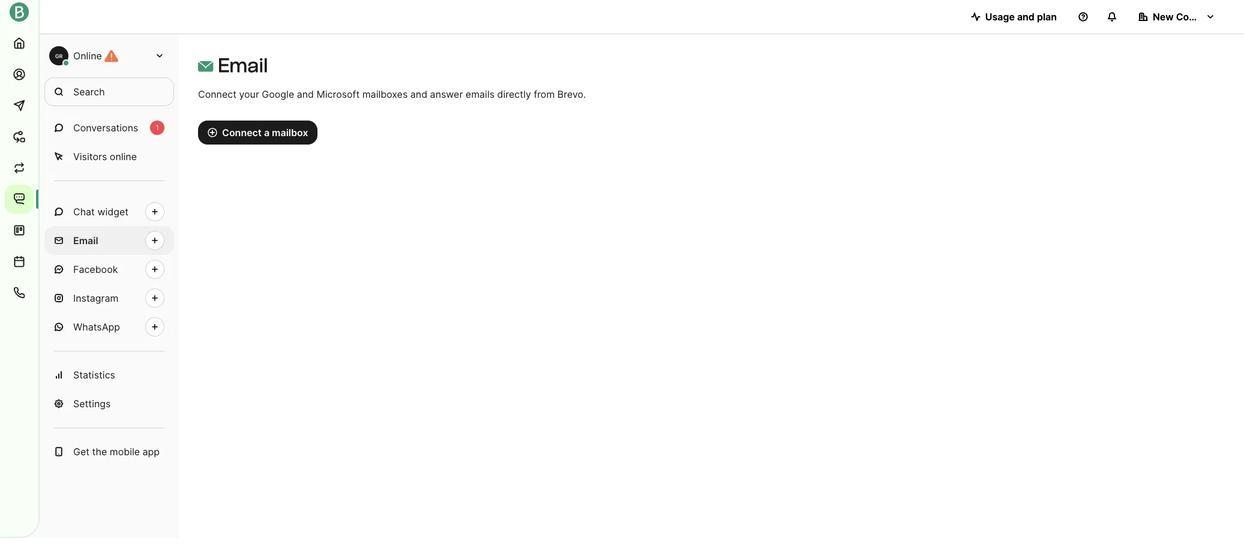 Task type: describe. For each thing, give the bounding box(es) containing it.
usage and plan button
[[962, 5, 1067, 29]]

usage and plan
[[986, 11, 1057, 23]]

the
[[92, 446, 107, 458]]

and inside button
[[1017, 11, 1035, 23]]

facebook link
[[44, 255, 174, 284]]

email link
[[44, 226, 174, 255]]

online
[[110, 151, 137, 163]]

search link
[[44, 77, 174, 106]]

emails
[[466, 88, 495, 100]]

get the mobile app
[[73, 446, 160, 458]]

email image
[[198, 59, 213, 74]]

company
[[1176, 11, 1221, 23]]

chat
[[73, 206, 95, 218]]

statistics link
[[44, 361, 174, 390]]

1 horizontal spatial and
[[411, 88, 428, 100]]

settings
[[73, 398, 111, 410]]

search
[[73, 86, 105, 98]]

connect for connect your google and microsoft mailboxes and answer emails directly from brevo.
[[198, 88, 237, 100]]

chat widget
[[73, 206, 129, 218]]

facebook
[[73, 264, 118, 276]]

usage
[[986, 11, 1015, 23]]

from
[[534, 88, 555, 100]]

new company button
[[1129, 5, 1225, 29]]

get the mobile app link
[[44, 438, 174, 466]]

connect a mailbox link
[[198, 121, 318, 145]]

0 horizontal spatial and
[[297, 88, 314, 100]]

widget
[[98, 206, 129, 218]]

visitors online link
[[44, 142, 174, 171]]

plan
[[1037, 11, 1057, 23]]



Task type: locate. For each thing, give the bounding box(es) containing it.
a
[[264, 127, 270, 139]]

whatsapp
[[73, 321, 120, 333]]

visitors
[[73, 151, 107, 163]]

email
[[218, 54, 268, 77], [73, 235, 98, 247]]

get
[[73, 446, 89, 458]]

and
[[1017, 11, 1035, 23], [297, 88, 314, 100], [411, 88, 428, 100]]

new
[[1153, 11, 1174, 23]]

and right google
[[297, 88, 314, 100]]

statistics
[[73, 369, 115, 381]]

new company
[[1153, 11, 1221, 23]]

connect
[[198, 88, 237, 100], [222, 127, 262, 139]]

visitors online
[[73, 151, 137, 163]]

connect for connect a mailbox
[[222, 127, 262, 139]]

google
[[262, 88, 294, 100]]

1 horizontal spatial email
[[218, 54, 268, 77]]

answer
[[430, 88, 463, 100]]

app
[[143, 446, 160, 458]]

settings link
[[44, 390, 174, 418]]

gr
[[55, 53, 63, 59]]

brevo.
[[558, 88, 586, 100]]

0 vertical spatial connect
[[198, 88, 237, 100]]

connect left a
[[222, 127, 262, 139]]

connect a mailbox
[[222, 127, 308, 139]]

mailbox
[[272, 127, 308, 139]]

1
[[156, 123, 159, 132]]

instagram
[[73, 292, 119, 304]]

email down chat
[[73, 235, 98, 247]]

and left plan
[[1017, 11, 1035, 23]]

directly
[[497, 88, 531, 100]]

1 vertical spatial connect
[[222, 127, 262, 139]]

online
[[73, 50, 102, 62]]

1 vertical spatial email
[[73, 235, 98, 247]]

mobile
[[110, 446, 140, 458]]

mailboxes
[[362, 88, 408, 100]]

conversations
[[73, 122, 138, 134]]

instagram link
[[44, 284, 174, 313]]

microsoft
[[317, 88, 360, 100]]

connect inside connect a mailbox link
[[222, 127, 262, 139]]

email up your
[[218, 54, 268, 77]]

0 vertical spatial email
[[218, 54, 268, 77]]

connect down email image
[[198, 88, 237, 100]]

and left "answer"
[[411, 88, 428, 100]]

2 horizontal spatial and
[[1017, 11, 1035, 23]]

whatsapp link
[[44, 313, 174, 342]]

0 horizontal spatial email
[[73, 235, 98, 247]]

your
[[239, 88, 259, 100]]

connect your google and microsoft mailboxes and answer emails directly from brevo.
[[198, 88, 586, 100]]

chat widget link
[[44, 198, 174, 226]]



Task type: vqa. For each thing, say whether or not it's contained in the screenshot.
the all at the left top of page
no



